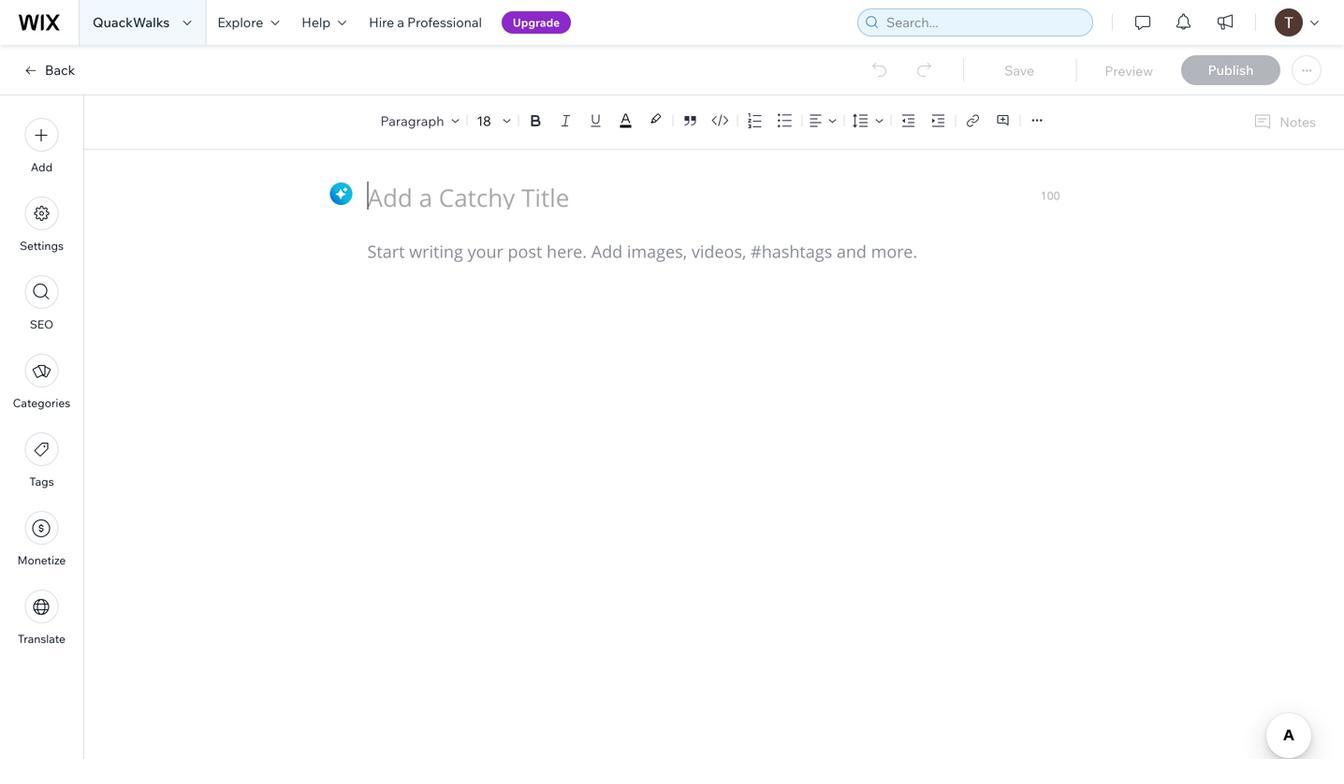 Task type: describe. For each thing, give the bounding box(es) containing it.
Search... field
[[881, 9, 1087, 36]]

seo button
[[25, 275, 59, 331]]

tags
[[29, 475, 54, 489]]

a
[[397, 14, 404, 30]]

categories button
[[13, 354, 70, 410]]

upgrade button
[[502, 11, 571, 34]]

back
[[45, 62, 75, 78]]

categories
[[13, 396, 70, 410]]

menu containing add
[[0, 107, 83, 657]]

notes
[[1280, 114, 1317, 130]]

Add a Catchy Title text field
[[368, 182, 1041, 210]]

settings
[[20, 239, 64, 253]]

quackwalks
[[93, 14, 170, 30]]



Task type: locate. For each thing, give the bounding box(es) containing it.
hire
[[369, 14, 394, 30]]

monetize
[[17, 553, 66, 567]]

translate
[[18, 632, 66, 646]]

translate button
[[18, 590, 66, 646]]

help
[[302, 14, 331, 30]]

add button
[[25, 118, 59, 174]]

paragraph
[[381, 113, 444, 129]]

tags button
[[25, 433, 59, 489]]

professional
[[407, 14, 482, 30]]

seo
[[30, 317, 53, 331]]

Font Size field
[[475, 112, 496, 130]]

monetize button
[[17, 511, 66, 567]]

help button
[[291, 0, 358, 45]]

upgrade
[[513, 15, 560, 29]]

hire a professional
[[369, 14, 482, 30]]

menu
[[0, 107, 83, 657]]

add
[[31, 160, 53, 174]]

back button
[[22, 62, 75, 79]]

notes button
[[1247, 110, 1322, 135]]

explore
[[218, 14, 263, 30]]

100
[[1041, 188, 1060, 203]]

hire a professional link
[[358, 0, 493, 45]]

paragraph button
[[377, 108, 463, 134]]

settings button
[[20, 197, 64, 253]]



Task type: vqa. For each thing, say whether or not it's contained in the screenshot.
alert
no



